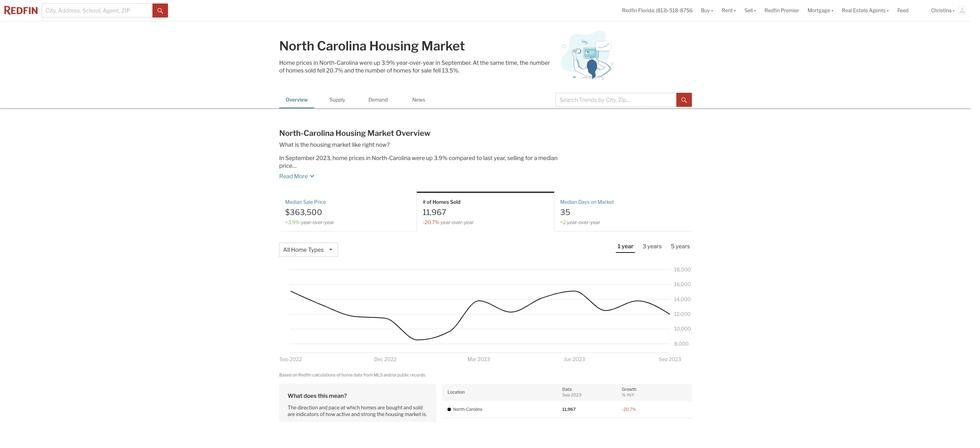 Task type: vqa. For each thing, say whether or not it's contained in the screenshot.


Task type: describe. For each thing, give the bounding box(es) containing it.
news
[[412, 97, 425, 103]]

direction
[[298, 405, 318, 411]]

up inside home prices in north-carolina were up 3.9% year-over-year in september. at the same time, the number of homes sold fell 20.7% and the number of homes for sale fell 13.5%.
[[374, 60, 380, 66]]

all
[[283, 247, 290, 254]]

%
[[622, 393, 626, 398]]

home prices in north-carolina were up 3.9% year-over-year in september. at the same time, the number of homes sold fell 20.7% and the number of homes for sale fell 13.5%.
[[279, 60, 550, 74]]

Search Trends by City, Zip... search field
[[556, 93, 676, 107]]

2 horizontal spatial homes
[[393, 67, 411, 74]]

sell ▾
[[744, 7, 756, 13]]

1 vertical spatial overview
[[396, 129, 430, 138]]

homes inside the direction and pace at which homes are bought and sold are indicators of how active and strong the housing market is.
[[361, 405, 377, 411]]

2 horizontal spatial 20.7%
[[623, 407, 636, 412]]

supply
[[330, 97, 345, 103]]

mean?
[[329, 393, 347, 400]]

2 horizontal spatial in
[[436, 60, 440, 66]]

were inside in september 2023, home prices in north-carolina were up 3.9% compared to last year, selling for a median price
[[412, 155, 425, 162]]

north
[[279, 38, 314, 54]]

20.7% inside # of homes sold 11,967 -20.7% year-over-year
[[425, 219, 439, 225]]

at
[[473, 60, 479, 66]]

and/or
[[384, 373, 396, 378]]

year- inside median sale price $363,500 +3.9% year-over-year
[[301, 219, 313, 225]]

carolina inside home prices in north-carolina were up 3.9% year-over-year in september. at the same time, the number of homes sold fell 20.7% and the number of homes for sale fell 13.5%.
[[337, 60, 358, 66]]

housing for north-
[[336, 129, 366, 138]]

rent ▾ button
[[722, 0, 736, 21]]

mls
[[374, 373, 383, 378]]

0 vertical spatial housing
[[310, 142, 331, 148]]

september
[[285, 155, 315, 162]]

bought
[[386, 405, 402, 411]]

redfin for redfin florida: (813)-518-8756
[[622, 7, 637, 13]]

over- inside home prices in north-carolina were up 3.9% year-over-year in september. at the same time, the number of homes sold fell 20.7% and the number of homes for sale fell 13.5%.
[[410, 60, 423, 66]]

same
[[490, 60, 504, 66]]

5 years
[[671, 243, 690, 250]]

data sep 2023
[[562, 387, 581, 398]]

35
[[560, 208, 570, 217]]

from
[[363, 373, 373, 378]]

how
[[326, 412, 335, 418]]

market inside the direction and pace at which homes are bought and sold are indicators of how active and strong the housing market is.
[[405, 412, 421, 418]]

north carolina housing market
[[279, 38, 465, 54]]

1 horizontal spatial are
[[378, 405, 385, 411]]

home inside in september 2023, home prices in north-carolina were up 3.9% compared to last year, selling for a median price
[[333, 155, 347, 162]]

compared
[[449, 155, 475, 162]]

demand
[[368, 97, 388, 103]]

3.9% inside home prices in north-carolina were up 3.9% year-over-year in september. at the same time, the number of homes sold fell 20.7% and the number of homes for sale fell 13.5%.
[[381, 60, 395, 66]]

of down "north carolina housing market"
[[387, 67, 392, 74]]

0 vertical spatial overview
[[286, 97, 308, 103]]

median for $363,500
[[285, 199, 302, 205]]

sep
[[562, 393, 570, 398]]

real
[[842, 7, 852, 13]]

read more
[[279, 173, 308, 180]]

growth
[[622, 387, 636, 392]]

2023
[[571, 393, 581, 398]]

types
[[308, 247, 324, 254]]

sold inside the direction and pace at which homes are bought and sold are indicators of how active and strong the housing market is.
[[413, 405, 423, 411]]

news link
[[401, 92, 436, 108]]

3 years button
[[641, 243, 663, 252]]

north- inside in september 2023, home prices in north-carolina were up 3.9% compared to last year, selling for a median price
[[372, 155, 389, 162]]

of down the north
[[279, 67, 285, 74]]

selling
[[507, 155, 524, 162]]

2023,
[[316, 155, 331, 162]]

▾ for rent ▾
[[734, 7, 736, 13]]

what for what does this mean?
[[288, 393, 302, 400]]

market for north carolina housing market
[[421, 38, 465, 54]]

prices inside home prices in north-carolina were up 3.9% year-over-year in september. at the same time, the number of homes sold fell 20.7% and the number of homes for sale fell 13.5%.
[[296, 60, 312, 66]]

at
[[341, 405, 345, 411]]

1 vertical spatial 11,967
[[562, 407, 576, 412]]

data
[[562, 387, 572, 392]]

▾ inside "link"
[[887, 7, 889, 13]]

real estate agents ▾
[[842, 7, 889, 13]]

year,
[[494, 155, 506, 162]]

3
[[643, 243, 646, 250]]

carolina for north-carolina
[[466, 407, 482, 412]]

last
[[483, 155, 493, 162]]

location
[[448, 390, 465, 395]]

a
[[534, 155, 537, 162]]

20.7% inside home prices in north-carolina were up 3.9% year-over-year in september. at the same time, the number of homes sold fell 20.7% and the number of homes for sale fell 13.5%.
[[326, 67, 343, 74]]

were inside home prices in north-carolina were up 3.9% year-over-year in september. at the same time, the number of homes sold fell 20.7% and the number of homes for sale fell 13.5%.
[[359, 60, 372, 66]]

based on redfin calculations of home data from mls and/or public records.
[[279, 373, 426, 378]]

north- inside home prices in north-carolina were up 3.9% year-over-year in september. at the same time, the number of homes sold fell 20.7% and the number of homes for sale fell 13.5%.
[[319, 60, 337, 66]]

for inside in september 2023, home prices in north-carolina were up 3.9% compared to last year, selling for a median price
[[525, 155, 533, 162]]

does
[[304, 393, 317, 400]]

of right 'calculations'
[[337, 373, 341, 378]]

the right the is
[[300, 142, 309, 148]]

sale
[[303, 199, 313, 205]]

and inside home prices in north-carolina were up 3.9% year-over-year in september. at the same time, the number of homes sold fell 20.7% and the number of homes for sale fell 13.5%.
[[344, 67, 354, 74]]

0 horizontal spatial number
[[365, 67, 386, 74]]

rent ▾
[[722, 7, 736, 13]]

8756
[[680, 7, 693, 13]]

#
[[423, 199, 426, 205]]

redfin premier button
[[760, 0, 803, 21]]

redfin premier
[[765, 7, 799, 13]]

north-carolina
[[453, 407, 482, 412]]

1 horizontal spatial submit search image
[[681, 97, 687, 103]]

yoy
[[627, 393, 634, 398]]

5
[[671, 243, 674, 250]]

and down the which at the left of page
[[351, 412, 360, 418]]

1 vertical spatial home
[[291, 247, 307, 254]]

-20.7%
[[622, 407, 636, 412]]

sell ▾ button
[[744, 0, 756, 21]]

like
[[352, 142, 361, 148]]

pace
[[329, 405, 340, 411]]

0 horizontal spatial in
[[313, 60, 318, 66]]

days
[[578, 199, 590, 205]]

what is the housing market like right now?
[[279, 142, 390, 148]]

year inside home prices in north-carolina were up 3.9% year-over-year in september. at the same time, the number of homes sold fell 20.7% and the number of homes for sale fell 13.5%.
[[423, 60, 434, 66]]

christina
[[931, 7, 952, 13]]

in inside in september 2023, home prices in north-carolina were up 3.9% compared to last year, selling for a median price
[[366, 155, 371, 162]]

redfin florida: (813)-518-8756
[[622, 7, 693, 13]]

florida:
[[638, 7, 655, 13]]

active
[[336, 412, 350, 418]]

median days on market 35 +2 year-over-year
[[560, 199, 614, 225]]

christina ▾
[[931, 7, 955, 13]]

year- inside median days on market 35 +2 year-over-year
[[567, 219, 579, 225]]

price
[[279, 163, 292, 169]]

▾ for christina ▾
[[953, 7, 955, 13]]

▾ for mortgage ▾
[[831, 7, 833, 13]]

the inside the direction and pace at which homes are bought and sold are indicators of how active and strong the housing market is.
[[377, 412, 384, 418]]

right
[[362, 142, 375, 148]]

is
[[295, 142, 299, 148]]

in
[[279, 155, 284, 162]]

▾ for buy ▾
[[711, 7, 713, 13]]

what does this mean?
[[288, 393, 347, 400]]

now?
[[376, 142, 390, 148]]

buy ▾ button
[[701, 0, 713, 21]]

buy ▾
[[701, 7, 713, 13]]



Task type: locate. For each thing, give the bounding box(es) containing it.
fell
[[317, 67, 325, 74], [433, 67, 441, 74]]

the right strong
[[377, 412, 384, 418]]

1 year
[[618, 243, 633, 250]]

0 horizontal spatial market
[[332, 142, 351, 148]]

▾
[[711, 7, 713, 13], [734, 7, 736, 13], [754, 7, 756, 13], [831, 7, 833, 13], [887, 7, 889, 13], [953, 7, 955, 13]]

2 horizontal spatial redfin
[[765, 7, 780, 13]]

of right #
[[427, 199, 431, 205]]

(813)-
[[656, 7, 669, 13]]

real estate agents ▾ link
[[842, 0, 889, 21]]

4 ▾ from the left
[[831, 7, 833, 13]]

redfin left 'calculations'
[[298, 373, 311, 378]]

1 vertical spatial were
[[412, 155, 425, 162]]

home inside home prices in north-carolina were up 3.9% year-over-year in september. at the same time, the number of homes sold fell 20.7% and the number of homes for sale fell 13.5%.
[[279, 60, 295, 66]]

the
[[480, 60, 489, 66], [520, 60, 528, 66], [355, 67, 364, 74], [300, 142, 309, 148], [377, 412, 384, 418]]

3.9% inside in september 2023, home prices in north-carolina were up 3.9% compared to last year, selling for a median price
[[434, 155, 447, 162]]

0 vertical spatial up
[[374, 60, 380, 66]]

+3.9%
[[285, 219, 300, 225]]

0 vertical spatial sold
[[305, 67, 316, 74]]

strong
[[361, 412, 376, 418]]

1 horizontal spatial were
[[412, 155, 425, 162]]

year inside # of homes sold 11,967 -20.7% year-over-year
[[464, 219, 474, 225]]

mortgage ▾
[[808, 7, 833, 13]]

buy
[[701, 7, 710, 13]]

2 median from the left
[[560, 199, 577, 205]]

1 median from the left
[[285, 199, 302, 205]]

prices down like
[[349, 155, 365, 162]]

sale
[[421, 67, 432, 74]]

years
[[647, 243, 662, 250], [676, 243, 690, 250]]

what left the is
[[279, 142, 294, 148]]

median up the $363,500
[[285, 199, 302, 205]]

▾ right rent at right top
[[734, 7, 736, 13]]

1 vertical spatial are
[[288, 412, 295, 418]]

1 horizontal spatial number
[[530, 60, 550, 66]]

of inside the direction and pace at which homes are bought and sold are indicators of how active and strong the housing market is.
[[320, 412, 325, 418]]

median sale price $363,500 +3.9% year-over-year
[[285, 199, 334, 225]]

redfin
[[622, 7, 637, 13], [765, 7, 780, 13], [298, 373, 311, 378]]

0 vertical spatial for
[[412, 67, 420, 74]]

1 horizontal spatial redfin
[[622, 7, 637, 13]]

feed button
[[893, 0, 927, 21]]

0 horizontal spatial submit search image
[[157, 8, 163, 14]]

1 vertical spatial 3.9%
[[434, 155, 447, 162]]

0 horizontal spatial -
[[423, 219, 425, 225]]

over- inside # of homes sold 11,967 -20.7% year-over-year
[[452, 219, 464, 225]]

1 vertical spatial home
[[341, 373, 353, 378]]

1 horizontal spatial 3.9%
[[434, 155, 447, 162]]

median inside median days on market 35 +2 year-over-year
[[560, 199, 577, 205]]

3 years
[[643, 243, 662, 250]]

year- inside home prices in north-carolina were up 3.9% year-over-year in september. at the same time, the number of homes sold fell 20.7% and the number of homes for sale fell 13.5%.
[[396, 60, 410, 66]]

market
[[332, 142, 351, 148], [405, 412, 421, 418]]

20.7%
[[326, 67, 343, 74], [425, 219, 439, 225], [623, 407, 636, 412]]

3.9% left the compared
[[434, 155, 447, 162]]

0 horizontal spatial redfin
[[298, 373, 311, 378]]

0 vertical spatial prices
[[296, 60, 312, 66]]

1 vertical spatial on
[[292, 373, 297, 378]]

sold up is.
[[413, 405, 423, 411]]

0 vertical spatial 20.7%
[[326, 67, 343, 74]]

▾ right buy
[[711, 7, 713, 13]]

housing for north
[[369, 38, 419, 54]]

1 years from the left
[[647, 243, 662, 250]]

0 vertical spatial housing
[[369, 38, 419, 54]]

1 horizontal spatial 11,967
[[562, 407, 576, 412]]

up up read more link
[[426, 155, 433, 162]]

0 horizontal spatial prices
[[296, 60, 312, 66]]

median
[[538, 155, 558, 162]]

median for 35
[[560, 199, 577, 205]]

1 horizontal spatial fell
[[433, 67, 441, 74]]

for inside home prices in north-carolina were up 3.9% year-over-year in september. at the same time, the number of homes sold fell 20.7% and the number of homes for sale fell 13.5%.
[[412, 67, 420, 74]]

1 horizontal spatial overview
[[396, 129, 430, 138]]

rent
[[722, 7, 733, 13]]

on inside median days on market 35 +2 year-over-year
[[591, 199, 596, 205]]

in down the north
[[313, 60, 318, 66]]

sold down the north
[[305, 67, 316, 74]]

0 horizontal spatial housing
[[336, 129, 366, 138]]

the down "north carolina housing market"
[[355, 67, 364, 74]]

0 vertical spatial on
[[591, 199, 596, 205]]

this
[[318, 393, 328, 400]]

homes left sale
[[393, 67, 411, 74]]

on
[[591, 199, 596, 205], [292, 373, 297, 378]]

median
[[285, 199, 302, 205], [560, 199, 577, 205]]

were down "north carolina housing market"
[[359, 60, 372, 66]]

0 horizontal spatial were
[[359, 60, 372, 66]]

are left bought
[[378, 405, 385, 411]]

0 vertical spatial were
[[359, 60, 372, 66]]

mortgage ▾ button
[[803, 0, 838, 21]]

- inside # of homes sold 11,967 -20.7% year-over-year
[[423, 219, 425, 225]]

housing up like
[[336, 129, 366, 138]]

prices inside in september 2023, home prices in north-carolina were up 3.9% compared to last year, selling for a median price
[[349, 155, 365, 162]]

1 horizontal spatial years
[[676, 243, 690, 250]]

0 horizontal spatial market
[[367, 129, 394, 138]]

and up the how
[[319, 405, 327, 411]]

- down the %
[[622, 407, 623, 412]]

years right 5
[[676, 243, 690, 250]]

and up the supply link at top left
[[344, 67, 354, 74]]

1 horizontal spatial housing
[[369, 38, 419, 54]]

over-
[[410, 60, 423, 66], [312, 219, 324, 225], [452, 219, 464, 225], [579, 219, 590, 225]]

0 horizontal spatial up
[[374, 60, 380, 66]]

1 horizontal spatial market
[[405, 412, 421, 418]]

0 vertical spatial submit search image
[[157, 8, 163, 14]]

on right based
[[292, 373, 297, 378]]

0 vertical spatial what
[[279, 142, 294, 148]]

up down "north carolina housing market"
[[374, 60, 380, 66]]

agents
[[869, 7, 886, 13]]

1 vertical spatial -
[[622, 407, 623, 412]]

for left a
[[525, 155, 533, 162]]

3.9% down "north carolina housing market"
[[381, 60, 395, 66]]

0 vertical spatial number
[[530, 60, 550, 66]]

carolina for north-carolina housing market overview
[[304, 129, 334, 138]]

were up read more link
[[412, 155, 425, 162]]

market left is.
[[405, 412, 421, 418]]

0 vertical spatial 11,967
[[423, 208, 446, 217]]

september.
[[441, 60, 471, 66]]

north-carolina housing market overview
[[279, 129, 430, 138]]

11,967 down homes
[[423, 208, 446, 217]]

1 ▾ from the left
[[711, 7, 713, 13]]

redfin left premier
[[765, 7, 780, 13]]

supply link
[[320, 92, 355, 108]]

the right time,
[[520, 60, 528, 66]]

0 horizontal spatial sold
[[305, 67, 316, 74]]

median up 35
[[560, 199, 577, 205]]

fell up the supply link at top left
[[317, 67, 325, 74]]

0 horizontal spatial on
[[292, 373, 297, 378]]

▾ right agents
[[887, 7, 889, 13]]

calculations
[[312, 373, 336, 378]]

0 vertical spatial market
[[332, 142, 351, 148]]

of inside # of homes sold 11,967 -20.7% year-over-year
[[427, 199, 431, 205]]

0 vertical spatial -
[[423, 219, 425, 225]]

in september 2023, home prices in north-carolina were up 3.9% compared to last year, selling for a median price
[[279, 155, 558, 169]]

3 ▾ from the left
[[754, 7, 756, 13]]

market right days in the top of the page
[[598, 199, 614, 205]]

1 vertical spatial what
[[288, 393, 302, 400]]

- down #
[[423, 219, 425, 225]]

5 ▾ from the left
[[887, 7, 889, 13]]

up
[[374, 60, 380, 66], [426, 155, 433, 162]]

home down what is the housing market like right now?
[[333, 155, 347, 162]]

over- down the $363,500
[[312, 219, 324, 225]]

number right time,
[[530, 60, 550, 66]]

1 fell from the left
[[317, 67, 325, 74]]

1 horizontal spatial housing
[[385, 412, 404, 418]]

years for 3 years
[[647, 243, 662, 250]]

…
[[292, 163, 297, 169]]

homes
[[433, 199, 449, 205]]

market inside median days on market 35 +2 year-over-year
[[598, 199, 614, 205]]

years right 3
[[647, 243, 662, 250]]

more
[[294, 173, 308, 180]]

number down "north carolina housing market"
[[365, 67, 386, 74]]

are down the the
[[288, 412, 295, 418]]

1 vertical spatial for
[[525, 155, 533, 162]]

0 horizontal spatial 20.7%
[[326, 67, 343, 74]]

1 horizontal spatial on
[[591, 199, 596, 205]]

year inside median days on market 35 +2 year-over-year
[[590, 219, 600, 225]]

home down the north
[[279, 60, 295, 66]]

1 horizontal spatial in
[[366, 155, 371, 162]]

premier
[[781, 7, 799, 13]]

housing up 2023,
[[310, 142, 331, 148]]

market for north-carolina housing market overview
[[367, 129, 394, 138]]

0 horizontal spatial 3.9%
[[381, 60, 395, 66]]

data
[[354, 373, 362, 378]]

all home types
[[283, 247, 324, 254]]

homes down the north
[[286, 67, 304, 74]]

the right at
[[480, 60, 489, 66]]

0 horizontal spatial median
[[285, 199, 302, 205]]

time,
[[505, 60, 518, 66]]

fell right sale
[[433, 67, 441, 74]]

indicators
[[296, 412, 319, 418]]

year
[[423, 60, 434, 66], [324, 219, 334, 225], [464, 219, 474, 225], [590, 219, 600, 225], [622, 243, 633, 250]]

11,967 down sep
[[562, 407, 576, 412]]

1 horizontal spatial sold
[[413, 405, 423, 411]]

demand link
[[361, 92, 396, 108]]

home right all
[[291, 247, 307, 254]]

1 horizontal spatial market
[[421, 38, 465, 54]]

what for what is the housing market like right now?
[[279, 142, 294, 148]]

0 horizontal spatial overview
[[286, 97, 308, 103]]

▾ right mortgage
[[831, 7, 833, 13]]

real estate agents ▾ button
[[838, 0, 893, 21]]

▾ right christina
[[953, 7, 955, 13]]

0 vertical spatial home
[[333, 155, 347, 162]]

year- inside # of homes sold 11,967 -20.7% year-over-year
[[440, 219, 452, 225]]

over- up sale
[[410, 60, 423, 66]]

0 horizontal spatial are
[[288, 412, 295, 418]]

1 vertical spatial sold
[[413, 405, 423, 411]]

housing up home prices in north-carolina were up 3.9% year-over-year in september. at the same time, the number of homes sold fell 20.7% and the number of homes for sale fell 13.5%.
[[369, 38, 419, 54]]

year inside button
[[622, 243, 633, 250]]

0 vertical spatial market
[[421, 38, 465, 54]]

City, Address, School, Agent, ZIP search field
[[42, 4, 153, 18]]

0 vertical spatial home
[[279, 60, 295, 66]]

1
[[618, 243, 620, 250]]

20.7% up the supply link at top left
[[326, 67, 343, 74]]

of left the how
[[320, 412, 325, 418]]

0 horizontal spatial housing
[[310, 142, 331, 148]]

housing down bought
[[385, 412, 404, 418]]

20.7% down #
[[425, 219, 439, 225]]

mortgage
[[808, 7, 830, 13]]

carolina inside in september 2023, home prices in north-carolina were up 3.9% compared to last year, selling for a median price
[[389, 155, 411, 162]]

2 years from the left
[[676, 243, 690, 250]]

sold
[[450, 199, 461, 205]]

1 horizontal spatial prices
[[349, 155, 365, 162]]

overview link
[[279, 92, 314, 108]]

and
[[344, 67, 354, 74], [319, 405, 327, 411], [403, 405, 412, 411], [351, 412, 360, 418]]

1 horizontal spatial for
[[525, 155, 533, 162]]

what up the the
[[288, 393, 302, 400]]

up inside in september 2023, home prices in north-carolina were up 3.9% compared to last year, selling for a median price
[[426, 155, 433, 162]]

0 vertical spatial 3.9%
[[381, 60, 395, 66]]

feed
[[897, 7, 909, 13]]

the direction and pace at which homes are bought and sold are indicators of how active and strong the housing market is.
[[288, 405, 427, 418]]

in left september.
[[436, 60, 440, 66]]

market up september.
[[421, 38, 465, 54]]

submit search image
[[157, 8, 163, 14], [681, 97, 687, 103]]

1 vertical spatial prices
[[349, 155, 365, 162]]

1 horizontal spatial -
[[622, 407, 623, 412]]

▾ right the sell in the right top of the page
[[754, 7, 756, 13]]

year inside median sale price $363,500 +3.9% year-over-year
[[324, 219, 334, 225]]

2 horizontal spatial market
[[598, 199, 614, 205]]

0 horizontal spatial years
[[647, 243, 662, 250]]

20.7% down the yoy
[[623, 407, 636, 412]]

in
[[313, 60, 318, 66], [436, 60, 440, 66], [366, 155, 371, 162]]

for left sale
[[412, 67, 420, 74]]

home left data
[[341, 373, 353, 378]]

0 horizontal spatial fell
[[317, 67, 325, 74]]

home
[[333, 155, 347, 162], [341, 373, 353, 378]]

1 vertical spatial market
[[405, 412, 421, 418]]

1 vertical spatial submit search image
[[681, 97, 687, 103]]

carolina for north carolina housing market
[[317, 38, 367, 54]]

over- inside median days on market 35 +2 year-over-year
[[579, 219, 590, 225]]

1 horizontal spatial homes
[[361, 405, 377, 411]]

buy ▾ button
[[697, 0, 718, 21]]

1 vertical spatial housing
[[336, 129, 366, 138]]

over- down days in the top of the page
[[579, 219, 590, 225]]

housing
[[310, 142, 331, 148], [385, 412, 404, 418]]

public
[[397, 373, 409, 378]]

on right days in the top of the page
[[591, 199, 596, 205]]

market up now?
[[367, 129, 394, 138]]

overview
[[286, 97, 308, 103], [396, 129, 430, 138]]

13.5%.
[[442, 67, 459, 74]]

is.
[[422, 412, 427, 418]]

redfin inside button
[[765, 7, 780, 13]]

median inside median sale price $363,500 +3.9% year-over-year
[[285, 199, 302, 205]]

1 vertical spatial up
[[426, 155, 433, 162]]

2 fell from the left
[[433, 67, 441, 74]]

redfin left florida:
[[622, 7, 637, 13]]

▾ for sell ▾
[[754, 7, 756, 13]]

1 vertical spatial 20.7%
[[425, 219, 439, 225]]

sold inside home prices in north-carolina were up 3.9% year-over-year in september. at the same time, the number of homes sold fell 20.7% and the number of homes for sale fell 13.5%.
[[305, 67, 316, 74]]

market left like
[[332, 142, 351, 148]]

11,967 inside # of homes sold 11,967 -20.7% year-over-year
[[423, 208, 446, 217]]

0 horizontal spatial for
[[412, 67, 420, 74]]

0 horizontal spatial homes
[[286, 67, 304, 74]]

and right bought
[[403, 405, 412, 411]]

housing inside the direction and pace at which homes are bought and sold are indicators of how active and strong the housing market is.
[[385, 412, 404, 418]]

over- down "sold"
[[452, 219, 464, 225]]

prices down the north
[[296, 60, 312, 66]]

1 horizontal spatial median
[[560, 199, 577, 205]]

$363,500
[[285, 208, 322, 217]]

2 vertical spatial market
[[598, 199, 614, 205]]

518-
[[669, 7, 680, 13]]

what
[[279, 142, 294, 148], [288, 393, 302, 400]]

which
[[346, 405, 360, 411]]

home
[[279, 60, 295, 66], [291, 247, 307, 254]]

homes up strong
[[361, 405, 377, 411]]

6 ▾ from the left
[[953, 7, 955, 13]]

1 horizontal spatial 20.7%
[[425, 219, 439, 225]]

redfin for redfin premier
[[765, 7, 780, 13]]

0 horizontal spatial 11,967
[[423, 208, 446, 217]]

0 vertical spatial are
[[378, 405, 385, 411]]

years for 5 years
[[676, 243, 690, 250]]

over- inside median sale price $363,500 +3.9% year-over-year
[[312, 219, 324, 225]]

1 vertical spatial number
[[365, 67, 386, 74]]

1 vertical spatial housing
[[385, 412, 404, 418]]

2 vertical spatial 20.7%
[[623, 407, 636, 412]]

in down the right
[[366, 155, 371, 162]]

2 ▾ from the left
[[734, 7, 736, 13]]

sold
[[305, 67, 316, 74], [413, 405, 423, 411]]

market for median days on market 35 +2 year-over-year
[[598, 199, 614, 205]]

1 horizontal spatial up
[[426, 155, 433, 162]]

1 vertical spatial market
[[367, 129, 394, 138]]

housing
[[369, 38, 419, 54], [336, 129, 366, 138]]

growth % yoy
[[622, 387, 636, 398]]

sell
[[744, 7, 753, 13]]



